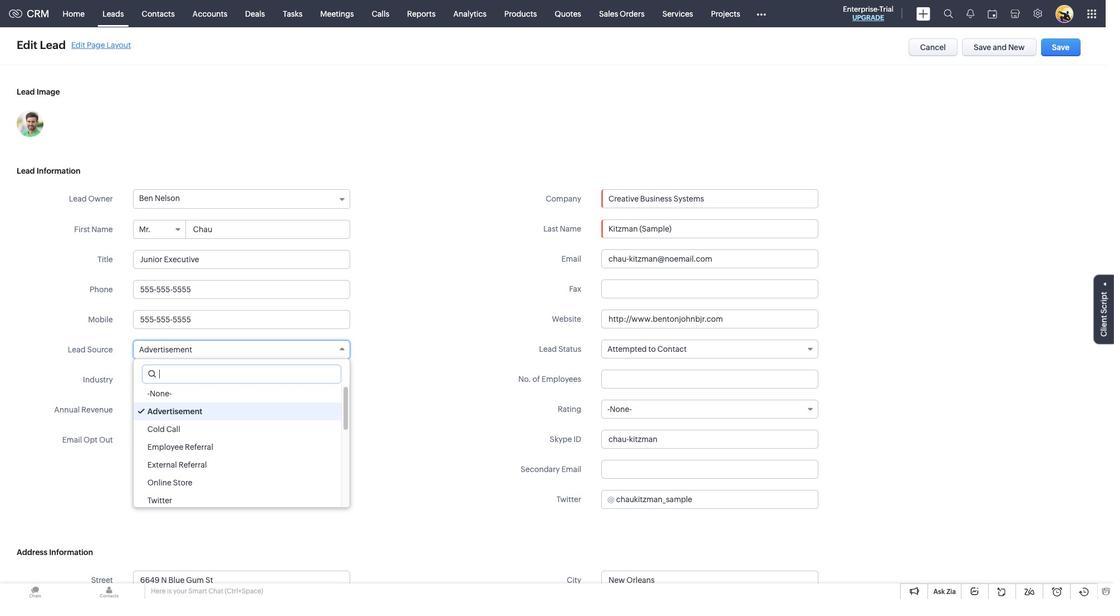 Task type: describe. For each thing, give the bounding box(es) containing it.
smart
[[188, 588, 207, 595]]

save for save and new
[[974, 43, 991, 52]]

image
[[37, 87, 60, 96]]

layout
[[107, 40, 131, 49]]

city
[[567, 576, 581, 585]]

sales orders
[[599, 9, 645, 18]]

secondary
[[521, 465, 560, 474]]

mobile
[[88, 315, 113, 324]]

information for address information
[[49, 548, 93, 557]]

online
[[147, 478, 171, 487]]

of
[[533, 375, 540, 384]]

street
[[91, 576, 113, 585]]

none- inside -none- option
[[150, 389, 172, 398]]

1 horizontal spatial twitter
[[557, 495, 581, 504]]

email opt out
[[62, 435, 113, 444]]

upgrade
[[853, 14, 884, 22]]

enterprise-trial upgrade
[[843, 5, 894, 22]]

2 vertical spatial email
[[562, 465, 581, 474]]

sales orders link
[[590, 0, 654, 27]]

employees
[[542, 375, 581, 384]]

calls link
[[363, 0, 398, 27]]

here is your smart chat (ctrl+space)
[[151, 588, 263, 595]]

lead status
[[539, 345, 581, 354]]

products link
[[496, 0, 546, 27]]

lead down crm
[[40, 38, 66, 51]]

lead for lead owner
[[69, 194, 87, 203]]

lead image
[[17, 87, 60, 96]]

client
[[1100, 315, 1109, 337]]

quotes
[[555, 9, 581, 18]]

@
[[608, 495, 615, 504]]

contacts
[[142, 9, 175, 18]]

industry
[[83, 375, 113, 384]]

external referral option
[[134, 456, 341, 474]]

search element
[[937, 0, 960, 27]]

and
[[993, 43, 1007, 52]]

to
[[649, 345, 656, 354]]

list box containing -none-
[[134, 385, 350, 510]]

search image
[[944, 9, 953, 18]]

calls
[[372, 9, 389, 18]]

services
[[663, 9, 693, 18]]

cold call
[[147, 425, 180, 434]]

Attempted to Contact field
[[601, 340, 819, 359]]

address information
[[17, 548, 93, 557]]

-None- field
[[601, 400, 819, 419]]

save button
[[1041, 38, 1081, 56]]

analytics
[[453, 9, 487, 18]]

annual
[[54, 405, 80, 414]]

crm
[[27, 8, 49, 19]]

ben nelson
[[139, 194, 180, 203]]

revenue
[[81, 405, 113, 414]]

call
[[166, 425, 180, 434]]

new
[[1009, 43, 1025, 52]]

deals link
[[236, 0, 274, 27]]

information for lead information
[[37, 167, 80, 175]]

annual revenue
[[54, 405, 113, 414]]

contacts link
[[133, 0, 184, 27]]

fax
[[569, 285, 581, 293]]

Mr. field
[[134, 221, 186, 238]]

your
[[173, 588, 187, 595]]

attempted
[[608, 345, 647, 354]]

cancel
[[920, 43, 946, 52]]

referral for employee referral
[[185, 443, 213, 452]]

tasks link
[[274, 0, 311, 27]]

last
[[544, 224, 558, 233]]

lead source
[[68, 345, 113, 354]]

deals
[[245, 9, 265, 18]]

twitter inside twitter option
[[147, 496, 172, 505]]

accounts link
[[184, 0, 236, 27]]

- inside option
[[147, 389, 150, 398]]

save for save
[[1052, 43, 1070, 52]]

signals image
[[967, 9, 975, 18]]

leads link
[[94, 0, 133, 27]]

online store option
[[134, 474, 341, 492]]

mr.
[[139, 225, 151, 234]]

employee referral
[[147, 443, 213, 452]]

-none- inside field
[[608, 405, 632, 414]]

meetings link
[[311, 0, 363, 27]]

leads
[[103, 9, 124, 18]]

Advertisement field
[[133, 340, 350, 359]]

first
[[74, 225, 90, 234]]

tasks
[[283, 9, 303, 18]]

create menu element
[[910, 0, 937, 27]]

services link
[[654, 0, 702, 27]]



Task type: vqa. For each thing, say whether or not it's contained in the screenshot.
'Defined'
no



Task type: locate. For each thing, give the bounding box(es) containing it.
0 horizontal spatial -
[[147, 389, 150, 398]]

-none- right rating
[[608, 405, 632, 414]]

1 vertical spatial information
[[49, 548, 93, 557]]

save left and
[[974, 43, 991, 52]]

lead owner
[[69, 194, 113, 203]]

1 vertical spatial referral
[[179, 461, 207, 469]]

advertisement option
[[134, 403, 341, 420]]

1 vertical spatial email
[[62, 435, 82, 444]]

- right rating
[[608, 405, 610, 414]]

email left opt
[[62, 435, 82, 444]]

image image
[[17, 110, 43, 137]]

no.
[[518, 375, 531, 384]]

products
[[504, 9, 537, 18]]

crm link
[[9, 8, 49, 19]]

twitter option
[[134, 492, 341, 510]]

- up cold
[[147, 389, 150, 398]]

None text field
[[602, 190, 818, 208], [601, 219, 819, 238], [601, 310, 819, 329], [133, 310, 350, 329], [601, 370, 819, 389], [601, 571, 819, 590], [602, 190, 818, 208], [601, 219, 819, 238], [601, 310, 819, 329], [133, 310, 350, 329], [601, 370, 819, 389], [601, 571, 819, 590]]

meetings
[[320, 9, 354, 18]]

edit page layout link
[[71, 40, 131, 49]]

home link
[[54, 0, 94, 27]]

enterprise-
[[843, 5, 880, 13]]

advertisement
[[139, 345, 192, 354], [147, 407, 202, 416]]

save and new
[[974, 43, 1025, 52]]

lead for lead source
[[68, 345, 86, 354]]

-
[[147, 389, 150, 398], [608, 405, 610, 414]]

None field
[[602, 190, 818, 208]]

name for last name
[[560, 224, 581, 233]]

information up the lead owner
[[37, 167, 80, 175]]

edit left page
[[71, 40, 85, 49]]

- inside field
[[608, 405, 610, 414]]

None text field
[[186, 221, 350, 238], [601, 249, 819, 268], [133, 250, 350, 269], [601, 280, 819, 298], [133, 280, 350, 299], [142, 365, 341, 383], [146, 401, 350, 419], [601, 430, 819, 449], [601, 460, 819, 479], [616, 491, 818, 508], [133, 571, 350, 590], [186, 221, 350, 238], [601, 249, 819, 268], [133, 250, 350, 269], [601, 280, 819, 298], [133, 280, 350, 299], [142, 365, 341, 383], [146, 401, 350, 419], [601, 430, 819, 449], [601, 460, 819, 479], [616, 491, 818, 508], [133, 571, 350, 590]]

save down the profile element
[[1052, 43, 1070, 52]]

chats image
[[0, 584, 70, 599]]

nelson
[[155, 194, 180, 203]]

address
[[17, 548, 47, 557]]

ask zia
[[934, 588, 956, 596]]

contact
[[658, 345, 687, 354]]

referral inside 'option'
[[185, 443, 213, 452]]

0 vertical spatial advertisement
[[139, 345, 192, 354]]

store
[[173, 478, 192, 487]]

home
[[63, 9, 85, 18]]

0 horizontal spatial name
[[91, 225, 113, 234]]

orders
[[620, 9, 645, 18]]

sales
[[599, 9, 618, 18]]

(ctrl+space)
[[225, 588, 263, 595]]

projects link
[[702, 0, 749, 27]]

lead
[[40, 38, 66, 51], [17, 87, 35, 96], [17, 167, 35, 175], [69, 194, 87, 203], [539, 345, 557, 354], [68, 345, 86, 354]]

name right first
[[91, 225, 113, 234]]

email down skype id
[[562, 465, 581, 474]]

advertisement inside field
[[139, 345, 192, 354]]

1 vertical spatial -none-
[[608, 405, 632, 414]]

reports link
[[398, 0, 445, 27]]

profile element
[[1049, 0, 1080, 27]]

0 vertical spatial -none-
[[147, 389, 172, 398]]

1 horizontal spatial save
[[1052, 43, 1070, 52]]

analytics link
[[445, 0, 496, 27]]

name right last in the top of the page
[[560, 224, 581, 233]]

lead down image
[[17, 167, 35, 175]]

employee
[[147, 443, 183, 452]]

projects
[[711, 9, 740, 18]]

create menu image
[[917, 7, 931, 20]]

calendar image
[[988, 9, 997, 18]]

first name
[[74, 225, 113, 234]]

save inside save button
[[1052, 43, 1070, 52]]

email up "fax"
[[562, 254, 581, 263]]

signals element
[[960, 0, 981, 27]]

0 horizontal spatial none-
[[150, 389, 172, 398]]

lead for lead information
[[17, 167, 35, 175]]

id
[[574, 435, 581, 444]]

source
[[87, 345, 113, 354]]

0 vertical spatial referral
[[185, 443, 213, 452]]

out
[[99, 435, 113, 444]]

twitter
[[557, 495, 581, 504], [147, 496, 172, 505]]

list box
[[134, 385, 350, 510]]

page
[[87, 40, 105, 49]]

opt
[[84, 435, 98, 444]]

email for email opt out
[[62, 435, 82, 444]]

edit down crm link
[[17, 38, 37, 51]]

0 horizontal spatial -none-
[[147, 389, 172, 398]]

1 horizontal spatial none-
[[610, 405, 632, 414]]

last name
[[544, 224, 581, 233]]

0 horizontal spatial save
[[974, 43, 991, 52]]

lead left status
[[539, 345, 557, 354]]

no. of employees
[[518, 375, 581, 384]]

email
[[562, 254, 581, 263], [62, 435, 82, 444], [562, 465, 581, 474]]

zia
[[947, 588, 956, 596]]

0 vertical spatial -
[[147, 389, 150, 398]]

online store
[[147, 478, 192, 487]]

1 save from the left
[[974, 43, 991, 52]]

ben
[[139, 194, 153, 203]]

0 horizontal spatial edit
[[17, 38, 37, 51]]

referral
[[185, 443, 213, 452], [179, 461, 207, 469]]

here
[[151, 588, 166, 595]]

chat
[[208, 588, 223, 595]]

script
[[1100, 292, 1109, 314]]

name for first name
[[91, 225, 113, 234]]

profile image
[[1056, 5, 1074, 23]]

2 save from the left
[[1052, 43, 1070, 52]]

1 horizontal spatial -none-
[[608, 405, 632, 414]]

phone
[[90, 285, 113, 294]]

referral for external referral
[[179, 461, 207, 469]]

referral up 'store'
[[179, 461, 207, 469]]

ask
[[934, 588, 945, 596]]

edit inside edit lead edit page layout
[[71, 40, 85, 49]]

0 vertical spatial none-
[[150, 389, 172, 398]]

0 vertical spatial information
[[37, 167, 80, 175]]

accounts
[[193, 9, 227, 18]]

save and new button
[[962, 38, 1037, 56]]

quotes link
[[546, 0, 590, 27]]

1 vertical spatial -
[[608, 405, 610, 414]]

lead left image
[[17, 87, 35, 96]]

external referral
[[147, 461, 207, 469]]

skype
[[550, 435, 572, 444]]

referral up "external referral"
[[185, 443, 213, 452]]

referral inside option
[[179, 461, 207, 469]]

reports
[[407, 9, 436, 18]]

email for email
[[562, 254, 581, 263]]

secondary email
[[521, 465, 581, 474]]

lead left owner
[[69, 194, 87, 203]]

-none- up cold
[[147, 389, 172, 398]]

1 horizontal spatial name
[[560, 224, 581, 233]]

information right address
[[49, 548, 93, 557]]

1 vertical spatial none-
[[610, 405, 632, 414]]

twitter down the online
[[147, 496, 172, 505]]

lead left source
[[68, 345, 86, 354]]

rating
[[558, 405, 581, 414]]

title
[[98, 255, 113, 264]]

-none- option
[[134, 385, 341, 403]]

1 horizontal spatial -
[[608, 405, 610, 414]]

save inside 'save and new' button
[[974, 43, 991, 52]]

lead for lead status
[[539, 345, 557, 354]]

1 horizontal spatial edit
[[71, 40, 85, 49]]

0 horizontal spatial twitter
[[147, 496, 172, 505]]

contacts image
[[74, 584, 144, 599]]

none-
[[150, 389, 172, 398], [610, 405, 632, 414]]

1 vertical spatial advertisement
[[147, 407, 202, 416]]

cold
[[147, 425, 165, 434]]

Other Modules field
[[749, 5, 773, 23]]

none- up cold call
[[150, 389, 172, 398]]

none- inside the -none- field
[[610, 405, 632, 414]]

none- right rating
[[610, 405, 632, 414]]

twitter down secondary email on the bottom of page
[[557, 495, 581, 504]]

advertisement inside option
[[147, 407, 202, 416]]

status
[[558, 345, 581, 354]]

-none- inside option
[[147, 389, 172, 398]]

cold call option
[[134, 420, 341, 438]]

-none-
[[147, 389, 172, 398], [608, 405, 632, 414]]

lead for lead image
[[17, 87, 35, 96]]

attempted to contact
[[608, 345, 687, 354]]

employee referral option
[[134, 438, 341, 456]]

company
[[546, 194, 581, 203]]

0 vertical spatial email
[[562, 254, 581, 263]]

edit lead edit page layout
[[17, 38, 131, 51]]

lead information
[[17, 167, 80, 175]]



